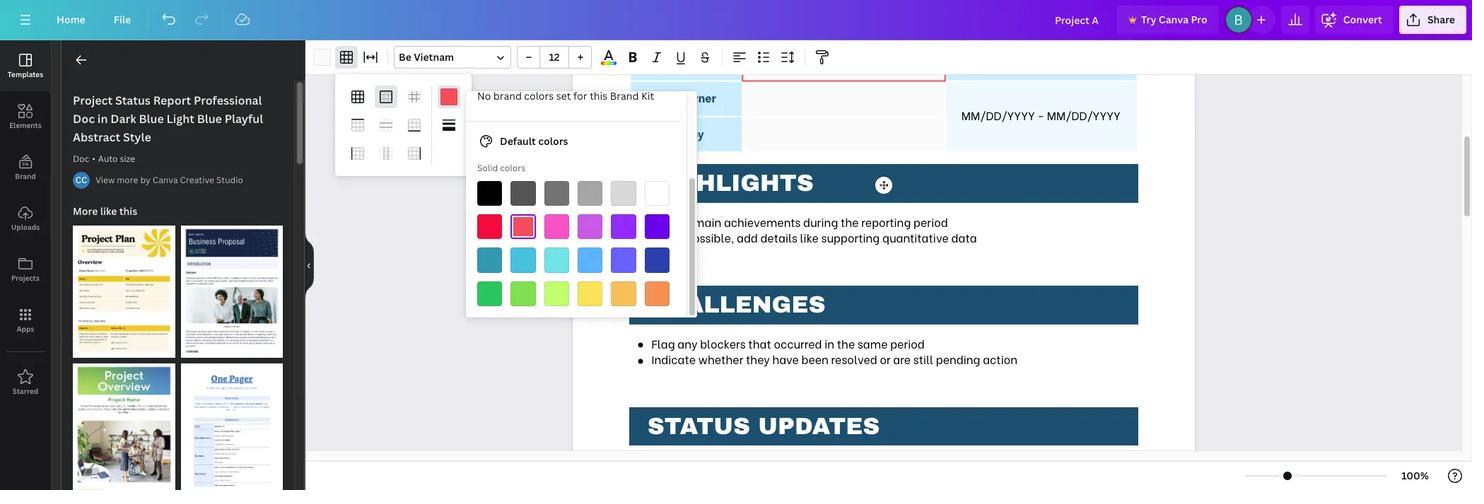 Task type: locate. For each thing, give the bounding box(es) containing it.
for
[[573, 89, 587, 102]]

0 horizontal spatial this
[[119, 204, 137, 218]]

dark gray #545454 image
[[511, 181, 536, 206]]

1 horizontal spatial canva
[[1159, 13, 1189, 26]]

add
[[737, 229, 758, 246]]

0 vertical spatial this
[[590, 89, 608, 102]]

doc up canva creative studio image on the left top
[[73, 153, 89, 165]]

1 vertical spatial brand
[[15, 171, 36, 181]]

creative
[[180, 174, 214, 186]]

2 blue from the left
[[197, 111, 222, 127]]

lime #c1ff72 image
[[544, 281, 569, 306]]

more
[[117, 174, 138, 186]]

period right same
[[890, 335, 925, 351]]

grass green #7ed957 image
[[511, 281, 536, 306]]

light blue #38b6ff image
[[578, 248, 603, 273], [578, 248, 603, 273]]

the inside flag any blockers that occurred in the same period indicate whether they have been resolved or are still pending action
[[837, 335, 855, 351]]

0 horizontal spatial brand
[[15, 171, 36, 181]]

project overview doc in light green blue vibrant professional style image
[[73, 363, 175, 490]]

2 vertical spatial colors
[[500, 162, 525, 174]]

colors for solid colors
[[500, 162, 525, 174]]

green #00bf63 image
[[477, 281, 502, 306]]

gray #a6a6a6 image
[[578, 181, 603, 206]]

canva right by
[[153, 174, 178, 186]]

1 vertical spatial in
[[825, 335, 834, 351]]

dark
[[110, 111, 136, 127]]

size
[[120, 153, 135, 165]]

0 horizontal spatial canva
[[153, 174, 178, 186]]

convert button
[[1315, 6, 1394, 34]]

black #000000 image
[[477, 181, 502, 206]]

that
[[748, 335, 771, 351]]

business proposal professional doc in dark blue green abstract professional style group
[[181, 217, 283, 358]]

details
[[760, 229, 798, 246]]

0 vertical spatial period
[[914, 213, 948, 230]]

blue
[[139, 111, 164, 127], [197, 111, 222, 127]]

projects button
[[0, 244, 51, 295]]

orange #ff914d image
[[645, 281, 670, 306], [645, 281, 670, 306]]

report
[[153, 93, 191, 108]]

brand button
[[0, 142, 51, 193]]

color range image
[[601, 62, 616, 65]]

period
[[914, 213, 948, 230], [890, 335, 925, 351]]

elements
[[9, 120, 42, 130]]

dark turquoise #0097b2 image
[[477, 248, 502, 273]]

black #000000 image
[[477, 181, 502, 206]]

or
[[880, 351, 891, 367]]

period left data
[[914, 213, 948, 230]]

brand
[[610, 89, 639, 102], [15, 171, 36, 181]]

uploads button
[[0, 193, 51, 244]]

0 horizontal spatial in
[[97, 111, 108, 127]]

0 vertical spatial like
[[100, 204, 117, 218]]

1 vertical spatial doc
[[73, 153, 89, 165]]

1 vertical spatial period
[[890, 335, 925, 351]]

quantitative
[[882, 229, 949, 246]]

professional
[[194, 93, 262, 108]]

the left same
[[837, 335, 855, 351]]

light gray #d9d9d9 image
[[611, 181, 636, 206], [611, 181, 636, 206]]

colors for default colors
[[538, 134, 568, 148]]

in
[[97, 111, 108, 127], [825, 335, 834, 351]]

whether
[[698, 351, 743, 367]]

same
[[858, 335, 888, 351]]

peach #ffbd59 image
[[611, 281, 636, 306]]

solid colors
[[477, 162, 525, 174]]

in right occurred
[[825, 335, 834, 351]]

vietnam
[[414, 50, 454, 64]]

magenta #cb6ce6 image
[[578, 214, 603, 239], [578, 214, 603, 239]]

doc
[[73, 111, 95, 127], [73, 153, 89, 165]]

1 horizontal spatial in
[[825, 335, 834, 351]]

in up abstract on the left of page
[[97, 111, 108, 127]]

colors left set
[[524, 89, 554, 102]]

in inside 'project status report professional doc in dark blue light blue playful abstract style'
[[97, 111, 108, 127]]

grass green #7ed957 image
[[511, 281, 536, 306]]

1 vertical spatial canva
[[153, 174, 178, 186]]

file
[[114, 13, 131, 26]]

1 horizontal spatial like
[[800, 229, 819, 246]]

yellow #ffde59 image
[[578, 281, 603, 306], [578, 281, 603, 306]]

home
[[57, 13, 85, 26]]

like
[[100, 204, 117, 218], [800, 229, 819, 246]]

any
[[678, 335, 698, 351]]

more
[[73, 204, 98, 218]]

aqua blue #0cc0df image
[[511, 248, 536, 273], [511, 248, 536, 273]]

0 vertical spatial doc
[[73, 111, 95, 127]]

group
[[517, 46, 592, 69]]

white #ffffff image
[[645, 181, 670, 206], [645, 181, 670, 206]]

list the main achievements during the reporting period when possible, add details like supporting quantitative data
[[652, 213, 977, 246]]

auto size
[[98, 153, 135, 165]]

like right details
[[800, 229, 819, 246]]

canva
[[1159, 13, 1189, 26], [153, 174, 178, 186]]

project overview doc in light green blue vibrant professional style group
[[73, 355, 175, 490]]

1 doc from the top
[[73, 111, 95, 127]]

apps
[[17, 324, 34, 334]]

pending
[[936, 351, 980, 367]]

default colors
[[500, 134, 568, 148]]

0 vertical spatial canva
[[1159, 13, 1189, 26]]

turquoise blue #5ce1e6 image
[[544, 248, 569, 273], [544, 248, 569, 273]]

canva right try
[[1159, 13, 1189, 26]]

colors right solid
[[500, 162, 525, 174]]

canva creative studio element
[[73, 172, 90, 189]]

main menu bar
[[0, 0, 1472, 40]]

pro
[[1191, 13, 1208, 26]]

colors right default
[[538, 134, 568, 148]]

hide image
[[305, 231, 314, 299]]

blue down professional
[[197, 111, 222, 127]]

0 horizontal spatial blue
[[139, 111, 164, 127]]

blue up style
[[139, 111, 164, 127]]

1 horizontal spatial blue
[[197, 111, 222, 127]]

cobalt blue #004aad image
[[645, 248, 670, 273], [645, 248, 670, 273]]

brand left kit
[[610, 89, 639, 102]]

– – number field
[[544, 50, 564, 64]]

colors
[[524, 89, 554, 102], [538, 134, 568, 148], [500, 162, 525, 174]]

in inside flag any blockers that occurred in the same period indicate whether they have been resolved or are still pending action
[[825, 335, 834, 351]]

view
[[95, 174, 115, 186]]

file button
[[102, 6, 142, 34]]

business proposal professional doc in dark blue green abstract professional style image
[[181, 226, 283, 358]]

royal blue #5271ff image
[[611, 248, 636, 273], [611, 248, 636, 273]]

side panel tab list
[[0, 40, 51, 408]]

like right 'more'
[[100, 204, 117, 218]]

projects
[[11, 273, 40, 283]]

possible,
[[686, 229, 734, 246]]

indicate
[[652, 351, 696, 367]]

0 horizontal spatial like
[[100, 204, 117, 218]]

gray #737373 image
[[544, 181, 569, 206], [544, 181, 569, 206]]

view more by canva creative studio button
[[95, 173, 243, 187]]

this
[[590, 89, 608, 102], [119, 204, 137, 218]]

project plan professional doc in yellow black friendly corporate style group
[[73, 217, 175, 358]]

0 vertical spatial brand
[[610, 89, 639, 102]]

doc down project
[[73, 111, 95, 127]]

1 vertical spatial like
[[800, 229, 819, 246]]

pink #ff66c4 image
[[544, 214, 569, 239], [544, 214, 569, 239]]

uploads
[[11, 222, 40, 232]]

dark gray #545454 image
[[511, 181, 536, 206]]

this down more
[[119, 204, 137, 218]]

purple #8c52ff image
[[611, 214, 636, 239], [611, 214, 636, 239]]

the
[[673, 213, 691, 230], [841, 213, 859, 230], [837, 335, 855, 351]]

gray #a6a6a6 image
[[578, 181, 603, 206]]

#ff5757 image
[[441, 88, 457, 105]]

brand up uploads button
[[15, 171, 36, 181]]

violet #5e17eb image
[[645, 214, 670, 239], [645, 214, 670, 239]]

more like this
[[73, 204, 137, 218]]

1 vertical spatial colors
[[538, 134, 568, 148]]

brand inside brand button
[[15, 171, 36, 181]]

1 blue from the left
[[139, 111, 164, 127]]

0 vertical spatial in
[[97, 111, 108, 127]]

occurred
[[774, 335, 822, 351]]

try canva pro button
[[1117, 6, 1219, 34]]

this right for
[[590, 89, 608, 102]]

canva inside try canva pro button
[[1159, 13, 1189, 26]]



Task type: vqa. For each thing, say whether or not it's contained in the screenshot.
1st Doc from the top
yes



Task type: describe. For each thing, give the bounding box(es) containing it.
be
[[399, 50, 411, 64]]

in for doc
[[97, 111, 108, 127]]

1 horizontal spatial brand
[[610, 89, 639, 102]]

#ff5757 image
[[441, 88, 457, 105]]

default
[[500, 134, 536, 148]]

resolved
[[831, 351, 877, 367]]

studio
[[216, 174, 243, 186]]

templates button
[[0, 40, 51, 91]]

bright red #ff3131 image
[[477, 214, 502, 239]]

they
[[746, 351, 770, 367]]

no
[[477, 89, 491, 102]]

templates
[[8, 69, 43, 79]]

green #00bf63 image
[[477, 281, 502, 306]]

#fafafa image
[[314, 49, 331, 66]]

starred
[[13, 386, 38, 396]]

status
[[115, 93, 150, 108]]

canva creative studio image
[[73, 172, 90, 189]]

blockers
[[700, 335, 746, 351]]

try canva pro
[[1141, 13, 1208, 26]]

dark turquoise #0097b2 image
[[477, 248, 502, 273]]

still
[[913, 351, 933, 367]]

1 vertical spatial this
[[119, 204, 137, 218]]

starred button
[[0, 357, 51, 408]]

lime #c1ff72 image
[[544, 281, 569, 306]]

coral red #ff5757 image
[[511, 214, 536, 239]]

try
[[1141, 13, 1156, 26]]

project
[[73, 93, 112, 108]]

by
[[140, 174, 150, 186]]

brand
[[493, 89, 522, 102]]

convert
[[1343, 13, 1382, 26]]

one pager doc in black and white blue light blue classic professional style group
[[181, 355, 283, 490]]

home link
[[45, 6, 97, 34]]

period inside flag any blockers that occurred in the same period indicate whether they have been resolved or are still pending action
[[890, 335, 925, 351]]

set
[[556, 89, 571, 102]]

during
[[803, 213, 838, 230]]

be vietnam
[[399, 50, 454, 64]]

kit
[[641, 89, 654, 102]]

100%
[[1402, 469, 1429, 482]]

achievements
[[724, 213, 801, 230]]

doc inside 'project status report professional doc in dark blue light blue playful abstract style'
[[73, 111, 95, 127]]

are
[[893, 351, 911, 367]]

one pager doc in black and white blue light blue classic professional style image
[[181, 363, 283, 490]]

peach #ffbd59 image
[[611, 281, 636, 306]]

project plan professional doc in yellow black friendly corporate style image
[[73, 226, 175, 358]]

period inside list the main achievements during the reporting period when possible, add details like supporting quantitative data
[[914, 213, 948, 230]]

when
[[652, 229, 683, 246]]

apps button
[[0, 295, 51, 346]]

view more by canva creative studio
[[95, 174, 243, 186]]

main
[[694, 213, 721, 230]]

playful
[[225, 111, 263, 127]]

light
[[167, 111, 194, 127]]

coral red #ff5757 image
[[511, 214, 536, 239]]

elements button
[[0, 91, 51, 142]]

like inside list the main achievements during the reporting period when possible, add details like supporting quantitative data
[[800, 229, 819, 246]]

project status report professional doc in dark blue light blue playful abstract style
[[73, 93, 263, 145]]

list
[[652, 213, 670, 230]]

style
[[123, 129, 151, 145]]

share
[[1428, 13, 1455, 26]]

2 doc from the top
[[73, 153, 89, 165]]

action
[[983, 351, 1017, 367]]

be vietnam button
[[394, 46, 511, 69]]

have
[[772, 351, 799, 367]]

share button
[[1399, 6, 1467, 34]]

been
[[802, 351, 829, 367]]

auto
[[98, 153, 118, 165]]

0 vertical spatial colors
[[524, 89, 554, 102]]

canva inside view more by canva creative studio button
[[153, 174, 178, 186]]

the right the list on the top
[[673, 213, 691, 230]]

solid
[[477, 162, 498, 174]]

100% button
[[1392, 465, 1438, 487]]

supporting
[[821, 229, 880, 246]]

abstract
[[73, 129, 120, 145]]

the right during
[[841, 213, 859, 230]]

bright red #ff3131 image
[[477, 214, 502, 239]]

Design title text field
[[1044, 6, 1112, 34]]

flag
[[652, 335, 675, 351]]

reporting
[[861, 213, 911, 230]]

data
[[951, 229, 977, 246]]

1 horizontal spatial this
[[590, 89, 608, 102]]

no brand colors set for this brand kit
[[477, 89, 654, 102]]

in for occurred
[[825, 335, 834, 351]]

flag any blockers that occurred in the same period indicate whether they have been resolved or are still pending action
[[652, 335, 1017, 367]]



